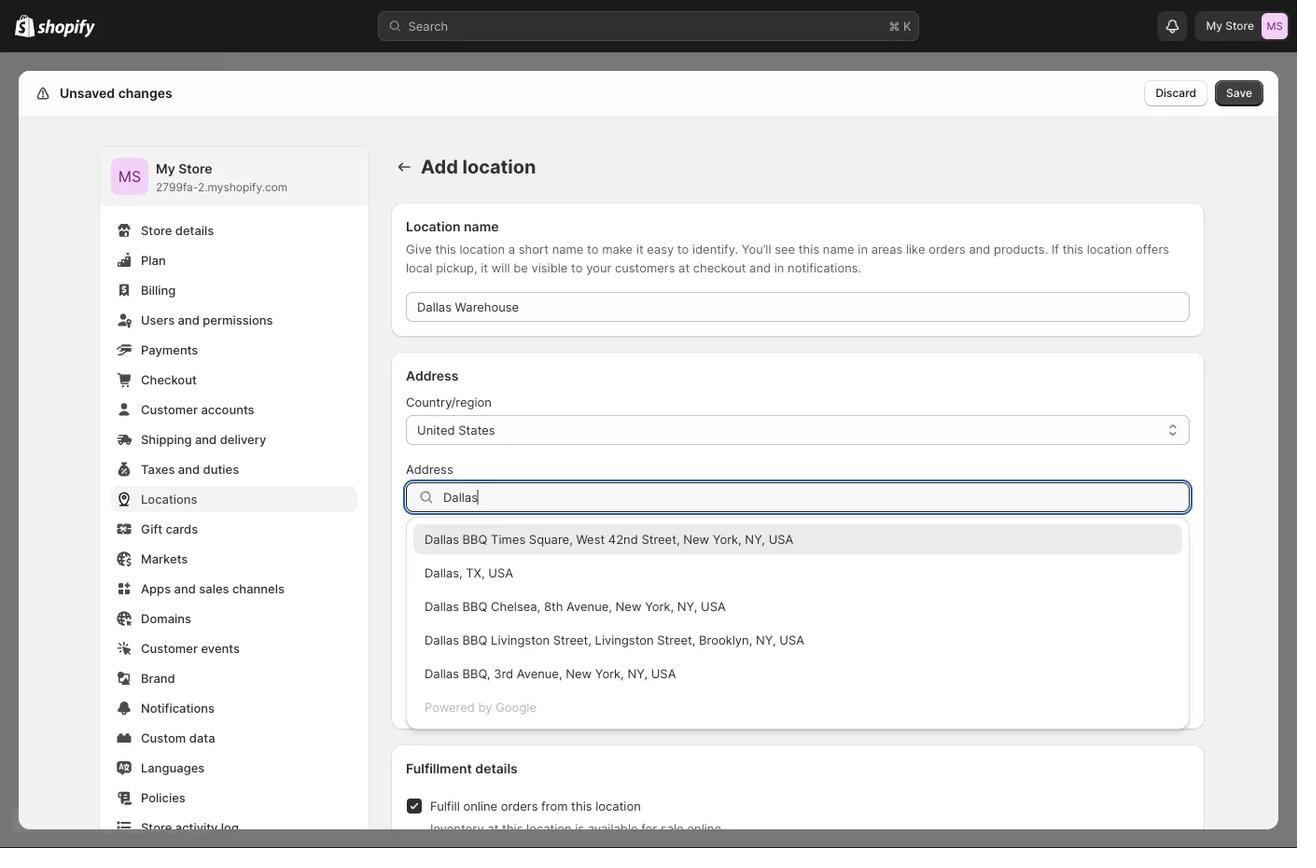 Task type: describe. For each thing, give the bounding box(es) containing it.
2799fa-
[[156, 181, 198, 194]]

online.
[[687, 822, 725, 836]]

usa down dallas bbq livingston street, livingston street, brooklyn, ny, usa
[[651, 667, 676, 681]]

fulfillment details
[[406, 761, 518, 777]]

your
[[586, 260, 612, 275]]

country/region
[[406, 395, 492, 409]]

users
[[141, 313, 175, 327]]

taxes and duties
[[141, 462, 239, 477]]

ms button
[[111, 158, 148, 195]]

unsaved changes
[[60, 85, 172, 101]]

1 horizontal spatial york,
[[645, 599, 674, 614]]

available
[[588, 822, 638, 836]]

gift
[[141, 522, 163, 536]]

york, inside option
[[713, 532, 742, 547]]

be
[[514, 260, 528, 275]]

dallas for dallas bbq livingston street, livingston street, brooklyn, ny, usa
[[425, 633, 459, 648]]

my store image
[[111, 158, 148, 195]]

save button
[[1216, 80, 1264, 106]]

inventory
[[430, 822, 484, 836]]

0 vertical spatial in
[[858, 242, 868, 256]]

discard button
[[1145, 80, 1208, 106]]

bbq,
[[463, 667, 491, 681]]

accounts
[[201, 402, 255, 417]]

location
[[406, 219, 461, 235]]

identify.
[[693, 242, 739, 256]]

1 horizontal spatial it
[[637, 242, 644, 256]]

Paris Warehouse text field
[[406, 292, 1190, 322]]

3rd
[[494, 667, 514, 681]]

my for my store 2799fa-2.myshopify.com
[[156, 161, 175, 177]]

at inside location name give this location a short name to make it easy to identify. you'll see this name in areas like orders and products. if this location offers local pickup, it will be visible to your customers at checkout and in notifications.
[[679, 260, 690, 275]]

sales
[[199, 582, 229, 596]]

easy
[[647, 242, 674, 256]]

search
[[408, 19, 448, 33]]

dallas bbq livingston street, livingston street, brooklyn, ny, usa
[[425, 633, 805, 648]]

products.
[[994, 242, 1049, 256]]

data
[[189, 731, 215, 746]]

you'll
[[742, 242, 772, 256]]

events
[[201, 641, 240, 656]]

1 livingston from the left
[[491, 633, 550, 648]]

1 address from the top
[[406, 368, 459, 384]]

customer for customer events
[[141, 641, 198, 656]]

address list box
[[406, 525, 1190, 723]]

gift cards
[[141, 522, 198, 536]]

if
[[1052, 242, 1060, 256]]

usa inside dallas bbq times square, west 42nd street, new york, ny, usa option
[[769, 532, 794, 547]]

powered
[[425, 700, 475, 715]]

dallas for dallas bbq times square, west 42nd street, new york, ny, usa
[[425, 532, 459, 547]]

customer events
[[141, 641, 240, 656]]

checkout
[[694, 260, 746, 275]]

k
[[904, 19, 912, 33]]

west
[[576, 532, 605, 547]]

store activity log
[[141, 821, 239, 835]]

and for permissions
[[178, 313, 200, 327]]

ny, inside option
[[745, 532, 766, 547]]

activity
[[175, 821, 218, 835]]

settings
[[56, 85, 109, 101]]

location right add
[[463, 155, 536, 178]]

2 address from the top
[[406, 462, 454, 477]]

2.myshopify.com
[[198, 181, 288, 194]]

8th
[[544, 599, 563, 614]]

my for my store
[[1207, 19, 1223, 33]]

see
[[775, 242, 796, 256]]

apps and sales channels
[[141, 582, 285, 596]]

brand
[[141, 671, 175, 686]]

phone
[[406, 664, 442, 678]]

new inside option
[[684, 532, 710, 547]]

customer accounts
[[141, 402, 255, 417]]

1 horizontal spatial name
[[552, 242, 584, 256]]

this up pickup,
[[435, 242, 456, 256]]

by
[[479, 700, 493, 715]]

give
[[406, 242, 432, 256]]

apps
[[141, 582, 171, 596]]

tx,
[[466, 566, 485, 580]]

ny, up select
[[678, 599, 698, 614]]

visible
[[532, 260, 568, 275]]

dallas for dallas bbq chelsea, 8th avenue, new york, ny, usa
[[425, 599, 459, 614]]

powered by google option
[[406, 689, 1190, 723]]

square,
[[529, 532, 573, 547]]

for
[[642, 822, 658, 836]]

details for store details
[[175, 223, 214, 238]]

a inside location name give this location a short name to make it easy to identify. you'll see this name in areas like orders and products. if this location offers local pickup, it will be visible to your customers at checkout and in notifications.
[[509, 242, 515, 256]]

usa right tx,
[[489, 566, 514, 580]]

payments link
[[111, 337, 358, 363]]

location up available
[[596, 799, 641, 814]]

⌘
[[889, 19, 900, 33]]

checkout
[[141, 373, 197, 387]]

state
[[731, 625, 760, 639]]

notifications link
[[111, 696, 358, 722]]

changes
[[118, 85, 172, 101]]

customer for customer accounts
[[141, 402, 198, 417]]

duties
[[203, 462, 239, 477]]

this down fulfill online orders from this location on the left of the page
[[502, 822, 523, 836]]

make
[[602, 242, 633, 256]]

orders inside location name give this location a short name to make it easy to identify. you'll see this name in areas like orders and products. if this location offers local pickup, it will be visible to your customers at checkout and in notifications.
[[929, 242, 966, 256]]

fulfill online orders from this location
[[430, 799, 641, 814]]

0 horizontal spatial orders
[[501, 799, 538, 814]]

united
[[417, 423, 455, 437]]

discard
[[1156, 86, 1197, 100]]

cards
[[166, 522, 198, 536]]

settings dialog
[[19, 71, 1279, 849]]

ny, right 'brooklyn,'
[[756, 633, 776, 648]]

local
[[406, 260, 433, 275]]

shipping and delivery link
[[111, 427, 358, 453]]

this up is
[[572, 799, 592, 814]]

states
[[459, 423, 495, 437]]

languages link
[[111, 755, 358, 781]]

shipping and delivery
[[141, 432, 266, 447]]

brooklyn,
[[699, 633, 753, 648]]

etc.
[[508, 529, 530, 544]]

⌘ k
[[889, 19, 912, 33]]

custom data link
[[111, 725, 358, 752]]

2 livingston from the left
[[595, 633, 654, 648]]

log
[[221, 821, 239, 835]]

billing
[[141, 283, 176, 297]]

dallas,
[[425, 566, 463, 580]]



Task type: vqa. For each thing, say whether or not it's contained in the screenshot.
Themes link on the top left
no



Task type: locate. For each thing, give the bounding box(es) containing it.
1 horizontal spatial a
[[721, 625, 727, 639]]

in left areas
[[858, 242, 868, 256]]

store up plan on the top of page
[[141, 223, 172, 238]]

dallas up the phone
[[425, 633, 459, 648]]

avenue,
[[567, 599, 612, 614], [517, 667, 563, 681]]

and right apps in the left bottom of the page
[[174, 582, 196, 596]]

location up will
[[460, 242, 505, 256]]

0 vertical spatial york,
[[713, 532, 742, 547]]

custom
[[141, 731, 186, 746]]

at down online
[[488, 822, 499, 836]]

0 horizontal spatial york,
[[596, 667, 624, 681]]

0 vertical spatial new
[[684, 532, 710, 547]]

markets
[[141, 552, 188, 566]]

permissions
[[203, 313, 273, 327]]

and for delivery
[[195, 432, 217, 447]]

bbq for livingston
[[463, 633, 488, 648]]

3 bbq from the top
[[463, 633, 488, 648]]

locations link
[[111, 486, 358, 513]]

users and permissions link
[[111, 307, 358, 333]]

my
[[1207, 19, 1223, 33], [156, 161, 175, 177]]

times
[[491, 532, 526, 547]]

inventory at this location is available for sale online.
[[430, 822, 725, 836]]

policies link
[[111, 785, 358, 811]]

and
[[970, 242, 991, 256], [750, 260, 771, 275], [178, 313, 200, 327], [195, 432, 217, 447], [178, 462, 200, 477], [174, 582, 196, 596]]

and left products.
[[970, 242, 991, 256]]

0 vertical spatial details
[[175, 223, 214, 238]]

and for sales
[[174, 582, 196, 596]]

livingston down chelsea,
[[491, 633, 550, 648]]

0 vertical spatial it
[[637, 242, 644, 256]]

1 vertical spatial bbq
[[463, 599, 488, 614]]

1 vertical spatial at
[[488, 822, 499, 836]]

dallas up powered
[[425, 667, 459, 681]]

0 vertical spatial a
[[509, 242, 515, 256]]

a left the state
[[721, 625, 727, 639]]

payments
[[141, 343, 198, 357]]

1 horizontal spatial details
[[476, 761, 518, 777]]

dallas bbq times square, west 42nd street, new york, ny, usa
[[425, 532, 794, 547]]

street, down dallas bbq chelsea, 8th avenue, new york, ny, usa
[[553, 633, 592, 648]]

users and permissions
[[141, 313, 273, 327]]

2 customer from the top
[[141, 641, 198, 656]]

2 vertical spatial york,
[[596, 667, 624, 681]]

1 horizontal spatial my
[[1207, 19, 1223, 33]]

taxes
[[141, 462, 175, 477]]

2 bbq from the top
[[463, 599, 488, 614]]

will
[[492, 260, 510, 275]]

this right 'if'
[[1063, 242, 1084, 256]]

usa right the state
[[780, 633, 805, 648]]

1 vertical spatial my
[[156, 161, 175, 177]]

store up 2799fa-
[[179, 161, 213, 177]]

1 customer from the top
[[141, 402, 198, 417]]

0 horizontal spatial shopify image
[[15, 15, 35, 37]]

it up customers
[[637, 242, 644, 256]]

location down from
[[527, 822, 572, 836]]

name up visible
[[552, 242, 584, 256]]

store left my store icon at the top
[[1226, 19, 1255, 33]]

name
[[464, 219, 499, 235], [552, 242, 584, 256], [823, 242, 855, 256]]

taxes and duties link
[[111, 457, 358, 483]]

0 horizontal spatial it
[[481, 260, 488, 275]]

ny, down dallas bbq livingston street, livingston street, brooklyn, ny, usa
[[628, 667, 648, 681]]

2 vertical spatial new
[[566, 667, 592, 681]]

details down 2799fa-
[[175, 223, 214, 238]]

store inside my store 2799fa-2.myshopify.com
[[179, 161, 213, 177]]

to left your
[[571, 260, 583, 275]]

plan
[[141, 253, 166, 268]]

my up 2799fa-
[[156, 161, 175, 177]]

dallas, tx, usa
[[425, 566, 514, 580]]

1 horizontal spatial livingston
[[595, 633, 654, 648]]

2 horizontal spatial to
[[678, 242, 689, 256]]

0 horizontal spatial name
[[464, 219, 499, 235]]

york, up select a state
[[713, 532, 742, 547]]

3 dallas from the top
[[425, 633, 459, 648]]

2 horizontal spatial york,
[[713, 532, 742, 547]]

and down customer accounts
[[195, 432, 217, 447]]

0 horizontal spatial a
[[509, 242, 515, 256]]

name up will
[[464, 219, 499, 235]]

a up be
[[509, 242, 515, 256]]

ny, down address text field
[[745, 532, 766, 547]]

1 vertical spatial address
[[406, 462, 454, 477]]

0 horizontal spatial my
[[156, 161, 175, 177]]

0 vertical spatial orders
[[929, 242, 966, 256]]

1 vertical spatial it
[[481, 260, 488, 275]]

in down "see"
[[775, 260, 785, 275]]

my store 2799fa-2.myshopify.com
[[156, 161, 288, 194]]

0 horizontal spatial avenue,
[[517, 667, 563, 681]]

1 horizontal spatial orders
[[929, 242, 966, 256]]

my left my store icon at the top
[[1207, 19, 1223, 33]]

at
[[679, 260, 690, 275], [488, 822, 499, 836]]

select
[[681, 625, 717, 639]]

in
[[858, 242, 868, 256], [775, 260, 785, 275]]

details up online
[[476, 761, 518, 777]]

1 horizontal spatial new
[[616, 599, 642, 614]]

0 vertical spatial customer
[[141, 402, 198, 417]]

and right taxes
[[178, 462, 200, 477]]

1 vertical spatial avenue,
[[517, 667, 563, 681]]

1 horizontal spatial shopify image
[[38, 19, 95, 38]]

location name give this location a short name to make it easy to identify. you'll see this name in areas like orders and products. if this location offers local pickup, it will be visible to your customers at checkout and in notifications.
[[406, 219, 1170, 275]]

new down dallas bbq livingston street, livingston street, brooklyn, ny, usa
[[566, 667, 592, 681]]

dallas
[[425, 532, 459, 547], [425, 599, 459, 614], [425, 633, 459, 648], [425, 667, 459, 681]]

1 vertical spatial in
[[775, 260, 785, 275]]

0 horizontal spatial details
[[175, 223, 214, 238]]

and inside "users and permissions" link
[[178, 313, 200, 327]]

street, right 42nd
[[642, 532, 680, 547]]

details
[[175, 223, 214, 238], [476, 761, 518, 777]]

channels
[[232, 582, 285, 596]]

ny,
[[745, 532, 766, 547], [678, 599, 698, 614], [756, 633, 776, 648], [628, 667, 648, 681]]

location left 'offers'
[[1088, 242, 1133, 256]]

bbq up bbq,
[[463, 633, 488, 648]]

0 horizontal spatial at
[[488, 822, 499, 836]]

0 vertical spatial avenue,
[[567, 599, 612, 614]]

is
[[575, 822, 585, 836]]

bbq for times
[[463, 532, 488, 547]]

custom data
[[141, 731, 215, 746]]

suite,
[[474, 529, 505, 544]]

shopify image
[[15, 15, 35, 37], [38, 19, 95, 38]]

details for fulfillment details
[[476, 761, 518, 777]]

1 horizontal spatial at
[[679, 260, 690, 275]]

2 vertical spatial bbq
[[463, 633, 488, 648]]

address down the united
[[406, 462, 454, 477]]

0 horizontal spatial new
[[566, 667, 592, 681]]

avenue, right 3rd on the bottom of the page
[[517, 667, 563, 681]]

bbq down tx,
[[463, 599, 488, 614]]

this right "see"
[[799, 242, 820, 256]]

store details link
[[111, 218, 358, 244]]

areas
[[872, 242, 903, 256]]

1 horizontal spatial avenue,
[[567, 599, 612, 614]]

offers
[[1136, 242, 1170, 256]]

fulfill
[[430, 799, 460, 814]]

plan link
[[111, 247, 358, 274]]

4 dallas from the top
[[425, 667, 459, 681]]

customers
[[615, 260, 675, 275]]

new up state
[[684, 532, 710, 547]]

to right easy
[[678, 242, 689, 256]]

1 vertical spatial details
[[476, 761, 518, 777]]

shop settings menu element
[[100, 147, 369, 849]]

save
[[1227, 86, 1253, 100]]

dallas up dallas, on the bottom left of the page
[[425, 532, 459, 547]]

1 bbq from the top
[[463, 532, 488, 547]]

my store image
[[1262, 13, 1288, 39]]

dallas bbq, 3rd avenue, new york, ny, usa
[[425, 667, 676, 681]]

42nd
[[609, 532, 638, 547]]

0 horizontal spatial to
[[571, 260, 583, 275]]

1 vertical spatial new
[[616, 599, 642, 614]]

customer accounts link
[[111, 397, 358, 423]]

store details
[[141, 223, 214, 238]]

name up notifications.
[[823, 242, 855, 256]]

shipping
[[141, 432, 192, 447]]

at left checkout on the right top
[[679, 260, 690, 275]]

store activity log link
[[111, 815, 358, 841]]

livingston
[[491, 633, 550, 648], [595, 633, 654, 648]]

usa
[[769, 532, 794, 547], [489, 566, 514, 580], [701, 599, 726, 614], [780, 633, 805, 648], [651, 667, 676, 681]]

bbq left times
[[463, 532, 488, 547]]

unsaved
[[60, 85, 115, 101]]

0 vertical spatial at
[[679, 260, 690, 275]]

1 horizontal spatial in
[[858, 242, 868, 256]]

it
[[637, 242, 644, 256], [481, 260, 488, 275]]

customer down domains
[[141, 641, 198, 656]]

1 vertical spatial a
[[721, 625, 727, 639]]

from
[[542, 799, 568, 814]]

1 dallas from the top
[[425, 532, 459, 547]]

0 horizontal spatial livingston
[[491, 633, 550, 648]]

bbq
[[463, 532, 488, 547], [463, 599, 488, 614], [463, 633, 488, 648]]

street, inside option
[[642, 532, 680, 547]]

customer events link
[[111, 636, 358, 662]]

1 horizontal spatial to
[[587, 242, 599, 256]]

and for duties
[[178, 462, 200, 477]]

dallas down dallas, on the bottom left of the page
[[425, 599, 459, 614]]

2 dallas from the top
[[425, 599, 459, 614]]

livingston down dallas bbq chelsea, 8th avenue, new york, ny, usa
[[595, 633, 654, 648]]

pickup,
[[436, 260, 478, 275]]

billing link
[[111, 277, 358, 303]]

store down policies
[[141, 821, 172, 835]]

fulfillment
[[406, 761, 472, 777]]

dallas inside option
[[425, 532, 459, 547]]

it left will
[[481, 260, 488, 275]]

2 horizontal spatial name
[[823, 242, 855, 256]]

and inside taxes and duties link
[[178, 462, 200, 477]]

address up country/region
[[406, 368, 459, 384]]

location
[[463, 155, 536, 178], [460, 242, 505, 256], [1088, 242, 1133, 256], [596, 799, 641, 814], [527, 822, 572, 836]]

2 horizontal spatial new
[[684, 532, 710, 547]]

details inside shop settings menu element
[[175, 223, 214, 238]]

0 horizontal spatial in
[[775, 260, 785, 275]]

delivery
[[220, 432, 266, 447]]

1 vertical spatial customer
[[141, 641, 198, 656]]

dallas bbq times square, west 42nd street, new york, ny, usa option
[[406, 525, 1190, 555]]

usa down address text field
[[769, 532, 794, 547]]

0 vertical spatial bbq
[[463, 532, 488, 547]]

1 vertical spatial york,
[[645, 599, 674, 614]]

customer
[[141, 402, 198, 417], [141, 641, 198, 656]]

and down you'll
[[750, 260, 771, 275]]

orders right the like
[[929, 242, 966, 256]]

my inside my store 2799fa-2.myshopify.com
[[156, 161, 175, 177]]

customer inside customer events link
[[141, 641, 198, 656]]

0 vertical spatial my
[[1207, 19, 1223, 33]]

online
[[463, 799, 498, 814]]

like
[[907, 242, 926, 256]]

bbq inside option
[[463, 532, 488, 547]]

new up dallas bbq livingston street, livingston street, brooklyn, ny, usa
[[616, 599, 642, 614]]

gift cards link
[[111, 516, 358, 542]]

york, up dallas bbq livingston street, livingston street, brooklyn, ny, usa
[[645, 599, 674, 614]]

united states
[[417, 423, 495, 437]]

sale
[[661, 822, 684, 836]]

google
[[496, 700, 537, 715]]

and inside apps and sales channels 'link'
[[174, 582, 196, 596]]

york, down dallas bbq livingston street, livingston street, brooklyn, ny, usa
[[596, 667, 624, 681]]

0 vertical spatial address
[[406, 368, 459, 384]]

bbq for chelsea,
[[463, 599, 488, 614]]

dallas for dallas bbq, 3rd avenue, new york, ny, usa
[[425, 667, 459, 681]]

dialog
[[1287, 71, 1298, 154]]

customer inside customer accounts link
[[141, 402, 198, 417]]

orders left from
[[501, 799, 538, 814]]

store
[[1226, 19, 1255, 33], [179, 161, 213, 177], [141, 223, 172, 238], [141, 821, 172, 835]]

and inside the shipping and delivery link
[[195, 432, 217, 447]]

usa up select a state
[[701, 599, 726, 614]]

customer down "checkout"
[[141, 402, 198, 417]]

Address text field
[[444, 483, 1190, 513]]

select a state
[[681, 625, 760, 639]]

and right users
[[178, 313, 200, 327]]

1 vertical spatial orders
[[501, 799, 538, 814]]

street, down state
[[658, 633, 696, 648]]

to up your
[[587, 242, 599, 256]]

avenue, right 8th
[[567, 599, 612, 614]]



